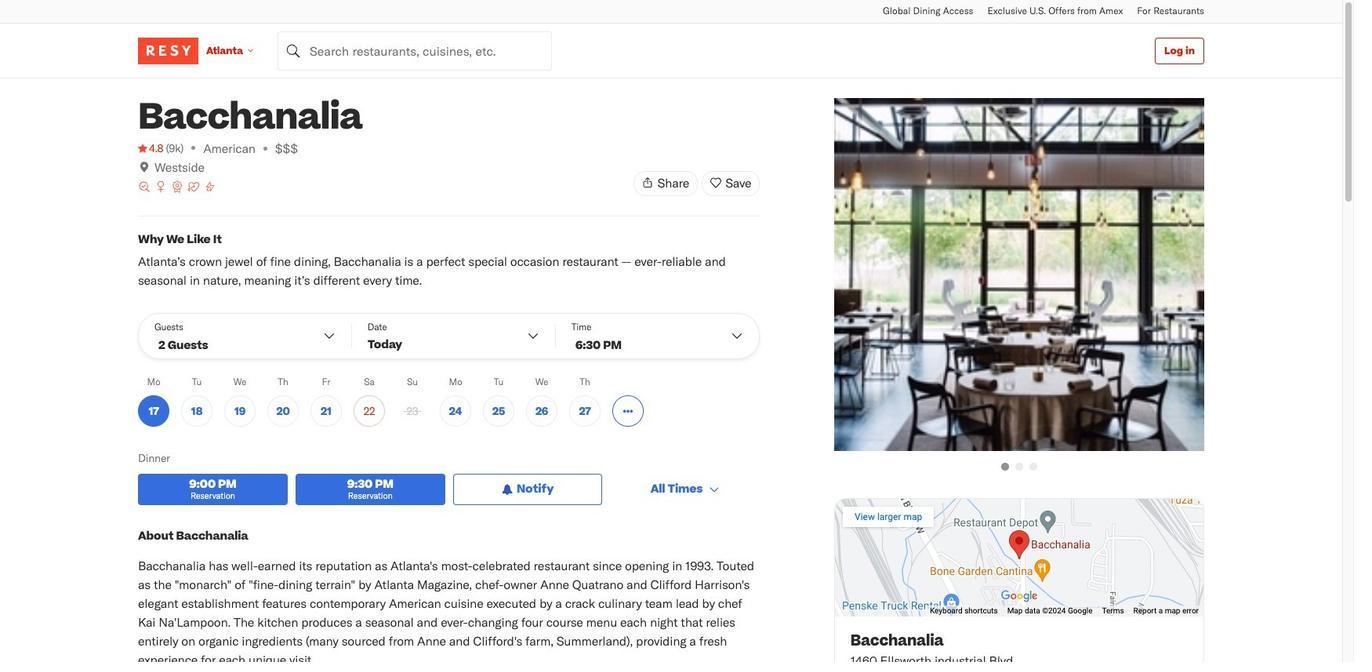 Task type: vqa. For each thing, say whether or not it's contained in the screenshot.
field
yes



Task type: locate. For each thing, give the bounding box(es) containing it.
4.8 out of 5 stars image
[[138, 140, 163, 156]]

Search restaurants, cuisines, etc. text field
[[278, 31, 552, 70]]

None field
[[278, 31, 552, 70]]



